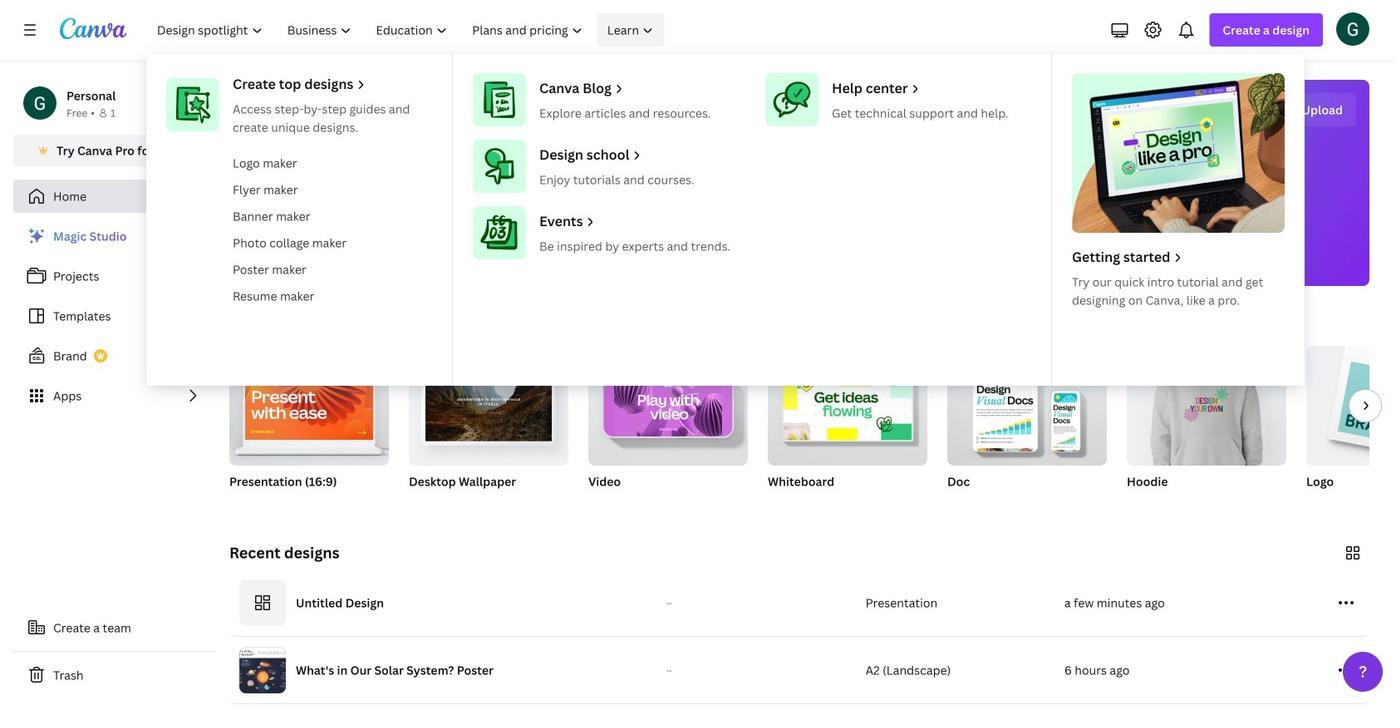 Task type: describe. For each thing, give the bounding box(es) containing it.
top level navigation element
[[146, 13, 1305, 386]]



Task type: vqa. For each thing, say whether or not it's contained in the screenshot.
search box at the top of the page
yes



Task type: locate. For each thing, give the bounding box(es) containing it.
group
[[229, 346, 389, 510], [229, 346, 389, 466], [409, 346, 569, 510], [409, 346, 569, 466], [589, 346, 748, 510], [589, 346, 748, 466], [768, 346, 928, 510], [768, 346, 928, 466], [948, 346, 1107, 510], [948, 346, 1107, 466], [1127, 346, 1287, 510], [1307, 346, 1397, 510]]

None search field
[[550, 155, 1049, 188]]

menu
[[146, 53, 1305, 386]]

greg robinson image
[[1337, 12, 1370, 46]]

list
[[13, 219, 216, 412]]



